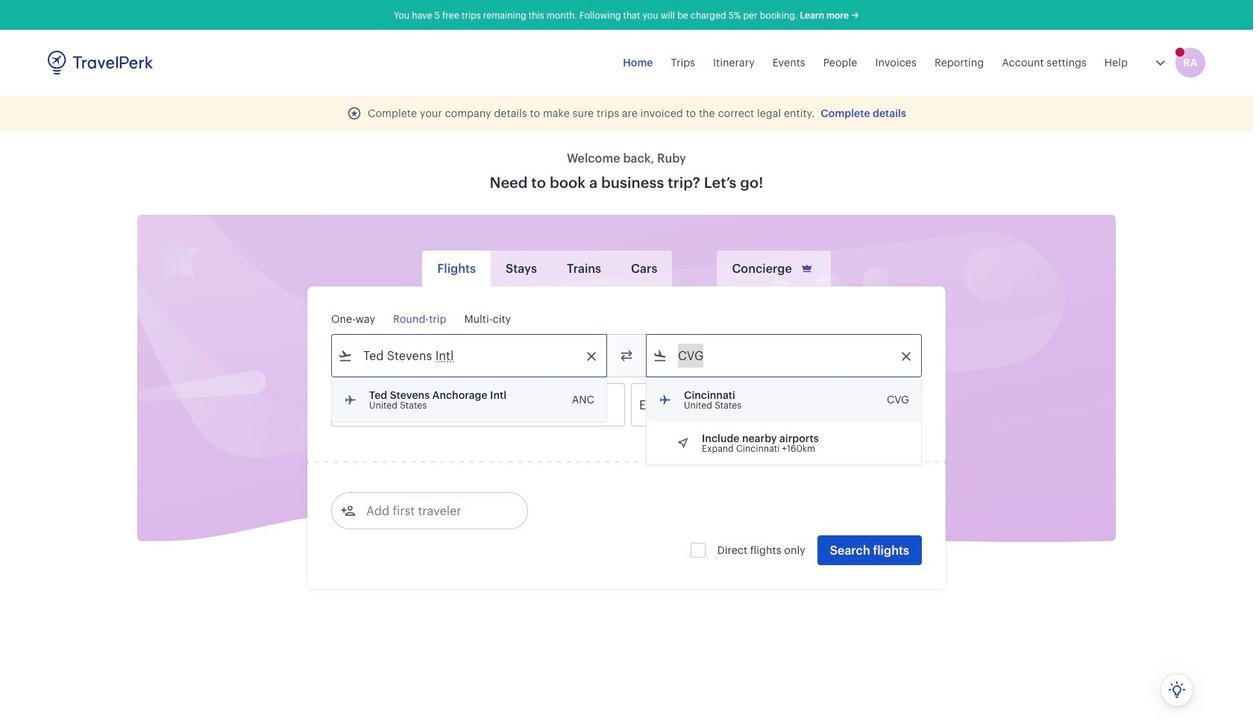 Task type: locate. For each thing, give the bounding box(es) containing it.
Add first traveler search field
[[356, 499, 511, 523]]

Return text field
[[442, 384, 519, 426]]

To search field
[[668, 344, 902, 368]]

Depart text field
[[353, 384, 431, 426]]



Task type: describe. For each thing, give the bounding box(es) containing it.
From search field
[[353, 344, 587, 368]]



